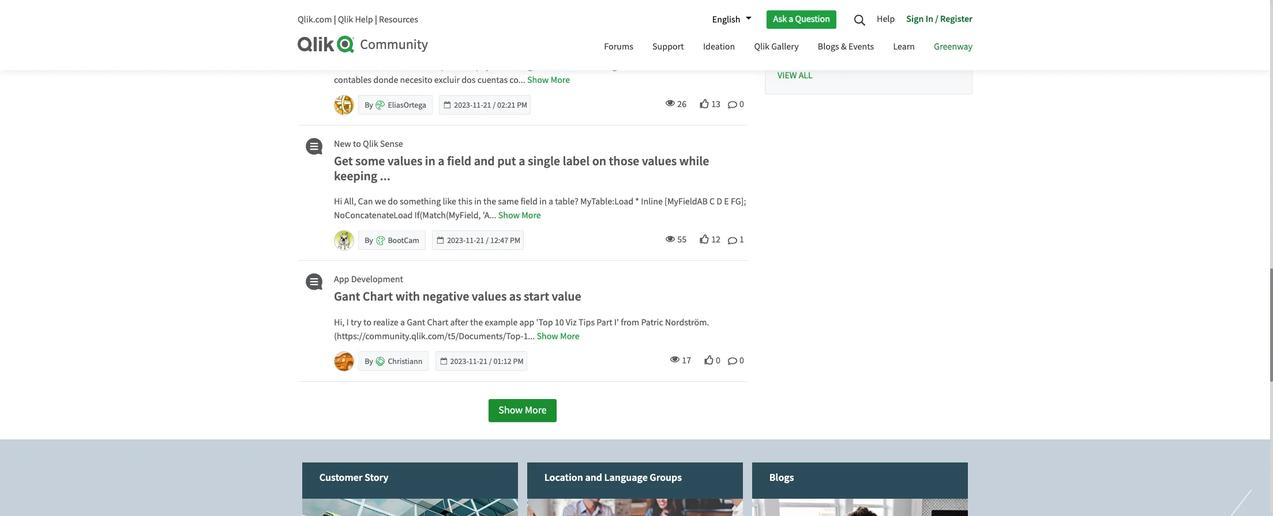Task type: locate. For each thing, give the bounding box(es) containing it.
1 horizontal spatial in
[[474, 196, 482, 208]]

0 vertical spatial by
[[365, 100, 375, 110]]

show more down 01:12
[[499, 404, 547, 418]]

community
[[360, 36, 428, 54]]

after
[[450, 317, 468, 329]]

and left put
[[474, 153, 495, 169]]

show more link for a
[[498, 210, 541, 222]]

1 link
[[728, 234, 744, 246]]

blogs & events button
[[809, 31, 883, 65]]

de
[[506, 32, 520, 48], [677, 60, 686, 72]]

to
[[353, 17, 361, 29], [353, 138, 361, 150], [363, 317, 371, 329]]

1 horizontal spatial |
[[375, 14, 377, 25]]

2 forum image from the top
[[302, 138, 324, 155]]

01:12
[[494, 356, 512, 367]]

like image left 12
[[700, 235, 709, 244]]

0 vertical spatial blogs
[[818, 41, 839, 53]]

1 vertical spatial like image
[[700, 235, 709, 244]]

0 vertical spatial like image
[[700, 99, 709, 108]]

to inside "new to qlik sense get some values in a field and put a single label on those values while keeping ..."
[[353, 138, 361, 150]]

a inside hola a todos,    por favor les pido su apoyo con la siguiente situación: tengo una cantidad de cuentas contables donde necesito excluir dos cuentas co...
[[354, 60, 359, 72]]

0 vertical spatial 11-
[[473, 100, 483, 110]]

new to qlik sense get some values in a field and put a single label on those values while keeping ...
[[334, 138, 709, 184]]

1 vertical spatial the
[[470, 317, 483, 329]]

new up get
[[334, 138, 351, 150]]

replies image
[[728, 236, 737, 246], [728, 357, 737, 366]]

0 vertical spatial and
[[474, 153, 495, 169]]

2023- down like
[[447, 236, 466, 246]]

1 horizontal spatial en
[[564, 32, 577, 48]]

forum image for excluir dos cuentas en el script, de un país en específico
[[302, 17, 324, 34]]

show down 'top
[[537, 331, 558, 343]]

views image left 17
[[671, 356, 680, 365]]

and right location
[[586, 471, 603, 485]]

el
[[457, 32, 467, 48]]

cuentas inside new to qlik sense excluir dos cuentas en el script, de un país en específico
[[395, 32, 438, 48]]

in left table? in the top of the page
[[540, 196, 547, 208]]

show more link down siguiente
[[527, 74, 570, 86]]

11- for and
[[466, 236, 476, 246]]

the up 'a...
[[484, 196, 496, 208]]

/ left 12:47 on the left top of page
[[486, 236, 489, 246]]

*
[[635, 196, 639, 208]]

de down support on the right top
[[677, 60, 686, 72]]

views image left 55
[[666, 235, 675, 244]]

gant inside app development gant chart with negative values as start value
[[334, 289, 360, 305]]

con
[[497, 60, 511, 72]]

like image
[[700, 99, 709, 108], [700, 235, 709, 244], [705, 356, 714, 365]]

a inside hi, i try to realize a gant chart after the example app 'top 10 viz tips part i' from patric nordström. (https://community.qlik.com/t5/documents/top-1...
[[400, 317, 405, 329]]

21 left 01:12
[[479, 356, 488, 367]]

forum image up qlik image
[[302, 17, 324, 34]]

by for with
[[365, 356, 375, 367]]

1 vertical spatial by
[[365, 236, 375, 246]]

show down same
[[498, 210, 520, 222]]

sign in / register
[[907, 13, 973, 24]]

1 vertical spatial chart
[[427, 317, 449, 329]]

those
[[609, 153, 639, 169]]

0 horizontal spatial de
[[506, 32, 520, 48]]

tips
[[579, 317, 595, 329]]

2 new to qlik sense link from the top
[[334, 138, 403, 150]]

/ left "register"
[[936, 13, 939, 24]]

show more button
[[489, 400, 557, 423]]

0 vertical spatial new to qlik sense link
[[334, 17, 403, 30]]

like image left 13
[[700, 99, 709, 108]]

show more down '10'
[[537, 331, 580, 343]]

0 horizontal spatial help
[[355, 14, 373, 25]]

hi,
[[334, 317, 345, 329]]

a left table? in the top of the page
[[549, 196, 553, 208]]

2 new from the top
[[334, 138, 351, 150]]

sense for cuentas
[[380, 17, 403, 29]]

su
[[461, 60, 470, 72]]

values left as
[[472, 289, 507, 305]]

2 vertical spatial forum image
[[302, 274, 324, 291]]

0 vertical spatial show more link
[[527, 74, 570, 86]]

to right try
[[363, 317, 371, 329]]

0 horizontal spatial chart
[[363, 289, 393, 305]]

new to qlik sense link for dos
[[334, 17, 403, 30]]

1 vertical spatial views image
[[666, 235, 675, 244]]

new to qlik sense link up excluir
[[334, 17, 403, 30]]

generating missing data in qlikview link
[[789, 21, 913, 32]]

2023- down after
[[450, 356, 469, 367]]

0 horizontal spatial dos
[[373, 32, 393, 48]]

story
[[365, 471, 389, 485]]

0 horizontal spatial cuentas
[[395, 32, 438, 48]]

0 vertical spatial dos
[[373, 32, 393, 48]]

blogs inside dropdown button
[[818, 41, 839, 53]]

a right ask
[[789, 13, 794, 25]]

0 link for excluir dos cuentas en el script, de un país en específico
[[728, 98, 744, 110]]

by
[[365, 100, 375, 110], [365, 236, 375, 246], [365, 356, 375, 367]]

0 vertical spatial sense
[[380, 17, 403, 29]]

1 vertical spatial de
[[677, 60, 686, 72]]

1 forum image from the top
[[302, 17, 324, 34]]

1 horizontal spatial blogs
[[818, 41, 839, 53]]

55
[[678, 234, 687, 246]]

1 vertical spatial dos
[[462, 74, 476, 86]]

sense inside "new to qlik sense get some values in a field and put a single label on those values while keeping ..."
[[380, 138, 403, 150]]

by left contributor ii image
[[365, 100, 375, 110]]

show more down siguiente
[[527, 74, 570, 86]]

0 vertical spatial chart
[[363, 289, 393, 305]]

forum image for get some values in a field and put a single label on those values while keeping ...
[[302, 138, 324, 155]]

new
[[334, 17, 351, 29], [334, 138, 351, 150]]

1 vertical spatial new to qlik sense link
[[334, 138, 403, 150]]

pm right 02:21
[[517, 100, 528, 110]]

1 vertical spatial show more link
[[498, 210, 541, 222]]

mytable:load
[[581, 196, 634, 208]]

cuentas down apoyo
[[478, 74, 508, 86]]

2 vertical spatial views image
[[671, 356, 680, 365]]

1 horizontal spatial de
[[677, 60, 686, 72]]

community link
[[298, 36, 584, 54]]

qlik inside menu bar
[[754, 41, 770, 53]]

0 vertical spatial views image
[[666, 99, 675, 108]]

1 vertical spatial new
[[334, 138, 351, 150]]

show more link down same
[[498, 210, 541, 222]]

11- left 12:47 on the left top of page
[[466, 236, 476, 246]]

start
[[524, 289, 549, 305]]

2 by from the top
[[365, 236, 375, 246]]

les
[[429, 60, 439, 72]]

pm right 12:47 on the left top of page
[[510, 236, 521, 246]]

a right hola
[[354, 60, 359, 72]]

replies image for gant chart with negative values as start value
[[728, 357, 737, 366]]

christiann
[[388, 356, 423, 367]]

show more down same
[[498, 210, 541, 222]]

values
[[388, 153, 423, 169], [642, 153, 677, 169], [472, 289, 507, 305]]

show down 01:12
[[499, 404, 523, 418]]

to inside new to qlik sense excluir dos cuentas en el script, de un país en específico
[[353, 17, 361, 29]]

gant down app
[[334, 289, 360, 305]]

dos
[[373, 32, 393, 48], [462, 74, 476, 86]]

2 | from the left
[[375, 14, 377, 25]]

by for get
[[365, 236, 375, 246]]

show more inside button
[[499, 404, 547, 418]]

qlik gallery
[[754, 41, 799, 53]]

en right país
[[564, 32, 577, 48]]

a inside the hi all, can we do something like this in the same field in a table? mytable:load * inline [myfieldab c d e fg]; noconcatenateload if(match(myfield, 'a...
[[549, 196, 553, 208]]

menu bar
[[596, 31, 981, 65]]

like image inside the 13 link
[[700, 99, 709, 108]]

gant inside hi, i try to realize a gant chart after the example app 'top 10 viz tips part i' from patric nordström. (https://community.qlik.com/t5/documents/top-1...
[[407, 317, 425, 329]]

patric
[[641, 317, 663, 329]]

contributor ii image
[[376, 100, 385, 110]]

1 vertical spatial replies image
[[728, 357, 737, 366]]

menu bar containing forums
[[596, 31, 981, 65]]

in inside generating missing data in qlikview link
[[875, 21, 881, 32]]

values for field
[[388, 153, 423, 169]]

1 horizontal spatial gant
[[407, 317, 425, 329]]

0 horizontal spatial and
[[474, 153, 495, 169]]

replies image left 1
[[728, 236, 737, 246]]

like image for específico
[[700, 99, 709, 108]]

replies image right 17
[[728, 357, 737, 366]]

0 vertical spatial cuentas
[[395, 32, 438, 48]]

0 vertical spatial de
[[506, 32, 520, 48]]

0 vertical spatial to
[[353, 17, 361, 29]]

support button
[[644, 31, 693, 65]]

and
[[474, 153, 495, 169], [586, 471, 603, 485]]

show more for script,
[[527, 74, 570, 86]]

0 horizontal spatial en
[[441, 32, 454, 48]]

de left un
[[506, 32, 520, 48]]

2 vertical spatial by
[[365, 356, 375, 367]]

1 new from the top
[[334, 17, 351, 29]]

new to qlik sense link up some
[[334, 138, 403, 150]]

11- left 02:21
[[473, 100, 483, 110]]

0 vertical spatial 21
[[483, 100, 491, 110]]

cuentas up "favor"
[[395, 32, 438, 48]]

chart down development
[[363, 289, 393, 305]]

blogs for blogs & events
[[818, 41, 839, 53]]

0 for excluir dos cuentas en el script, de un país en específico
[[740, 98, 744, 110]]

de inside hola a todos,    por favor les pido su apoyo con la siguiente situación: tengo una cantidad de cuentas contables donde necesito excluir dos cuentas co...
[[677, 60, 686, 72]]

2 horizontal spatial values
[[642, 153, 677, 169]]

1 horizontal spatial help
[[877, 13, 895, 25]]

1 vertical spatial to
[[353, 138, 361, 150]]

the
[[484, 196, 496, 208], [470, 317, 483, 329]]

forum image
[[302, 17, 324, 34], [302, 138, 324, 155], [302, 274, 324, 291]]

new inside new to qlik sense excluir dos cuentas en el script, de un país en específico
[[334, 17, 351, 29]]

contables
[[334, 74, 372, 86]]

/ left 01:12
[[489, 356, 492, 367]]

chart
[[363, 289, 393, 305], [427, 317, 449, 329]]

help
[[877, 13, 895, 25], [355, 14, 373, 25]]

3 forum image from the top
[[302, 274, 324, 291]]

1 vertical spatial and
[[586, 471, 603, 485]]

dos inside hola a todos,    por favor les pido su apoyo con la siguiente situación: tengo una cantidad de cuentas contables donde necesito excluir dos cuentas co...
[[462, 74, 476, 86]]

1
[[740, 234, 744, 246]]

qlik inside new to qlik sense excluir dos cuentas en el script, de un país en específico
[[363, 17, 378, 29]]

1 vertical spatial forum image
[[302, 138, 324, 155]]

like image right 17
[[705, 356, 714, 365]]

1 sense from the top
[[380, 17, 403, 29]]

show more link down '10'
[[537, 331, 580, 343]]

new for get some values in a field and put a single label on those values while keeping ...
[[334, 138, 351, 150]]

0 horizontal spatial values
[[388, 153, 423, 169]]

0 vertical spatial replies image
[[728, 236, 737, 246]]

0 vertical spatial pm
[[517, 100, 528, 110]]

more for script,
[[551, 74, 570, 86]]

qlik inside "new to qlik sense get some values in a field and put a single label on those values while keeping ..."
[[363, 138, 378, 150]]

something
[[400, 196, 441, 208]]

0 vertical spatial forum image
[[302, 17, 324, 34]]

pm for put
[[510, 236, 521, 246]]

cuentas
[[395, 32, 438, 48], [688, 60, 718, 72], [478, 74, 508, 86]]

participant like icon image
[[937, 21, 947, 31]]

| right "qlik help" link
[[375, 14, 377, 25]]

some
[[355, 153, 385, 169]]

0 horizontal spatial in
[[425, 153, 436, 169]]

1 horizontal spatial and
[[586, 471, 603, 485]]

0 horizontal spatial |
[[334, 14, 336, 25]]

groups
[[650, 471, 682, 485]]

1 replies image from the top
[[728, 236, 737, 246]]

1 vertical spatial gant
[[407, 317, 425, 329]]

to up excluir
[[353, 17, 361, 29]]

en left el
[[441, 32, 454, 48]]

views image for específico
[[666, 99, 675, 108]]

de inside new to qlik sense excluir dos cuentas en el script, de un país en específico
[[506, 32, 520, 48]]

0 horizontal spatial the
[[470, 317, 483, 329]]

eliasortega image
[[335, 96, 354, 115]]

like image inside 12 link
[[700, 235, 709, 244]]

partner - contributor iii image
[[376, 357, 385, 367]]

the right after
[[470, 317, 483, 329]]

new inside "new to qlik sense get some values in a field and put a single label on those values while keeping ..."
[[334, 138, 351, 150]]

1 horizontal spatial the
[[484, 196, 496, 208]]

0 vertical spatial new
[[334, 17, 351, 29]]

1 vertical spatial pm
[[510, 236, 521, 246]]

11- left 01:12
[[469, 356, 480, 367]]

0 horizontal spatial field
[[447, 153, 472, 169]]

example
[[485, 317, 518, 329]]

field right same
[[521, 196, 538, 208]]

bootcam link
[[388, 236, 419, 246]]

1 vertical spatial blogs
[[770, 471, 794, 485]]

in up something
[[425, 153, 436, 169]]

1 horizontal spatial in
[[926, 13, 934, 24]]

in right this
[[474, 196, 482, 208]]

qlik for dos
[[363, 17, 378, 29]]

3 by from the top
[[365, 356, 375, 367]]

sense up some
[[380, 138, 403, 150]]

cuentas down ideation at the top right of the page
[[688, 60, 718, 72]]

help up excluir
[[355, 14, 373, 25]]

2023-
[[454, 100, 473, 110], [447, 236, 466, 246], [450, 356, 469, 367]]

in
[[425, 153, 436, 169], [474, 196, 482, 208], [540, 196, 547, 208]]

1 vertical spatial 2023-
[[447, 236, 466, 246]]

qlik.com | qlik help | resources
[[298, 14, 418, 25]]

/ for gant chart with negative values as start value
[[489, 356, 492, 367]]

gant up (https://community.qlik.com/t5/documents/top-
[[407, 317, 425, 329]]

chart up (https://community.qlik.com/t5/documents/top-
[[427, 317, 449, 329]]

to up some
[[353, 138, 361, 150]]

the inside hi, i try to realize a gant chart after the example app 'top 10 viz tips part i' from patric nordström. (https://community.qlik.com/t5/documents/top-1...
[[470, 317, 483, 329]]

creator image
[[376, 236, 385, 246]]

in right 'data'
[[875, 21, 881, 32]]

forums
[[604, 41, 633, 53]]

values inside app development gant chart with negative values as start value
[[472, 289, 507, 305]]

replies image inside 1 link
[[728, 236, 737, 246]]

all,
[[344, 196, 356, 208]]

0 horizontal spatial in
[[875, 21, 881, 32]]

replies image
[[728, 100, 737, 110]]

2 replies image from the top
[[728, 357, 737, 366]]

1 vertical spatial 21
[[476, 236, 484, 246]]

0 horizontal spatial gant
[[334, 289, 360, 305]]

new up excluir
[[334, 17, 351, 29]]

a right the realize
[[400, 317, 405, 329]]

0 vertical spatial gant
[[334, 289, 360, 305]]

all
[[799, 70, 813, 81]]

1 horizontal spatial values
[[472, 289, 507, 305]]

2 vertical spatial to
[[363, 317, 371, 329]]

ideation button
[[695, 31, 744, 65]]

language
[[605, 471, 648, 485]]

forum image left get
[[302, 138, 324, 155]]

1 vertical spatial cuentas
[[688, 60, 718, 72]]

values left while
[[642, 153, 677, 169]]

0 vertical spatial 2023-
[[454, 100, 473, 110]]

21 left 02:21
[[483, 100, 491, 110]]

2 horizontal spatial cuentas
[[688, 60, 718, 72]]

0 link for gant chart with negative values as start value
[[728, 355, 744, 367]]

missing
[[829, 21, 855, 32]]

forum image left app
[[302, 274, 324, 291]]

a right put
[[519, 153, 525, 169]]

more for field
[[522, 210, 541, 222]]

replies image for get some values in a field and put a single label on those values while keeping ...
[[728, 236, 737, 246]]

1 horizontal spatial field
[[521, 196, 538, 208]]

1 by from the top
[[365, 100, 375, 110]]

field
[[447, 153, 472, 169], [521, 196, 538, 208]]

views image left 26
[[666, 99, 675, 108]]

dos down resources
[[373, 32, 393, 48]]

/
[[936, 13, 939, 24], [493, 100, 496, 110], [486, 236, 489, 246], [489, 356, 492, 367]]

1 horizontal spatial chart
[[427, 317, 449, 329]]

por
[[392, 60, 405, 72]]

this
[[458, 196, 473, 208]]

0 horizontal spatial blogs
[[770, 471, 794, 485]]

view all link
[[778, 70, 813, 81]]

1 vertical spatial field
[[521, 196, 538, 208]]

|
[[334, 14, 336, 25], [375, 14, 377, 25]]

cantidad
[[641, 60, 675, 72]]

| right qlik.com link
[[334, 14, 336, 25]]

forums button
[[596, 31, 642, 65]]

1 vertical spatial 11-
[[466, 236, 476, 246]]

17
[[682, 355, 691, 367]]

sense up community
[[380, 17, 403, 29]]

new to qlik sense link for some
[[334, 138, 403, 150]]

13 link
[[691, 98, 721, 110]]

1 new to qlik sense link from the top
[[334, 17, 403, 30]]

forum image for gant chart with negative values as start value
[[302, 274, 324, 291]]

by left partner - contributor iii icon
[[365, 356, 375, 367]]

ask a question
[[773, 13, 830, 25]]

new to qlik sense link
[[334, 17, 403, 30], [334, 138, 403, 150]]

generating missing data in qlikview
[[789, 21, 913, 32]]

21
[[483, 100, 491, 110], [476, 236, 484, 246], [479, 356, 488, 367]]

the inside the hi all, can we do something like this in the same field in a table? mytable:load * inline [myfieldab c d e fg]; noconcatenateload if(match(myfield, 'a...
[[484, 196, 496, 208]]

1 horizontal spatial cuentas
[[478, 74, 508, 86]]

2023- down excluir
[[454, 100, 473, 110]]

2 sense from the top
[[380, 138, 403, 150]]

pm right 01:12
[[513, 356, 524, 367]]

2 vertical spatial pm
[[513, 356, 524, 367]]

while
[[680, 153, 709, 169]]

2 vertical spatial 21
[[479, 356, 488, 367]]

english
[[712, 14, 741, 25]]

21 left 12:47 on the left top of page
[[476, 236, 484, 246]]

0 vertical spatial the
[[484, 196, 496, 208]]

show down siguiente
[[527, 74, 549, 86]]

1 vertical spatial sense
[[380, 138, 403, 150]]

in right sign
[[926, 13, 934, 24]]

show more link
[[527, 74, 570, 86], [498, 210, 541, 222], [537, 331, 580, 343]]

put
[[497, 153, 516, 169]]

1 horizontal spatial dos
[[462, 74, 476, 86]]

views image
[[666, 99, 675, 108], [666, 235, 675, 244], [671, 356, 680, 365]]

by left creator 'image'
[[365, 236, 375, 246]]

dos down su
[[462, 74, 476, 86]]

sense inside new to qlik sense excluir dos cuentas en el script, de un país en específico
[[380, 17, 403, 29]]

values right some
[[388, 153, 423, 169]]

&
[[841, 41, 847, 53]]

/ left 02:21
[[493, 100, 496, 110]]

83
[[938, 35, 948, 47]]

0 vertical spatial field
[[447, 153, 472, 169]]

help right 'data'
[[877, 13, 895, 25]]

field up this
[[447, 153, 472, 169]]



Task type: vqa. For each thing, say whether or not it's contained in the screenshot.
the 2023-11-21 / 12:47 PM
yes



Task type: describe. For each thing, give the bounding box(es) containing it.
2023- for de
[[454, 100, 473, 110]]

the for in
[[484, 196, 496, 208]]

10
[[555, 317, 564, 329]]

favor
[[407, 60, 427, 72]]

show for value
[[537, 331, 558, 343]]

events
[[849, 41, 874, 53]]

location
[[545, 471, 584, 485]]

learn
[[893, 41, 915, 53]]

christiann image
[[335, 352, 354, 371]]

views image for label
[[666, 235, 675, 244]]

eliasortega
[[388, 100, 426, 110]]

co...
[[510, 74, 526, 86]]

e
[[724, 196, 729, 208]]

by for excluir
[[365, 100, 375, 110]]

excluir
[[334, 32, 371, 48]]

customer
[[320, 471, 363, 485]]

inline
[[641, 196, 663, 208]]

in inside sign in / register link
[[926, 13, 934, 24]]

resources
[[379, 14, 418, 25]]

viz
[[566, 317, 577, 329]]

pido
[[441, 60, 459, 72]]

12
[[712, 234, 721, 246]]

hi all, can we do something like this in the same field in a table? mytable:load * inline [myfieldab c d e fg]; noconcatenateload if(match(myfield, 'a...
[[334, 196, 746, 222]]

keeping
[[334, 168, 377, 184]]

eliasortega link
[[388, 100, 426, 110]]

qlik help link
[[338, 14, 373, 25]]

2 vertical spatial 2023-
[[450, 356, 469, 367]]

more for value
[[560, 331, 580, 343]]

qlik.com
[[298, 14, 332, 25]]

dos inside new to qlik sense excluir dos cuentas en el script, de un país en específico
[[373, 32, 393, 48]]

/ for excluir dos cuentas en el script, de un país en específico
[[493, 100, 496, 110]]

hola
[[334, 60, 352, 72]]

to inside hi, i try to realize a gant chart after the example app 'top 10 viz tips part i' from patric nordström. (https://community.qlik.com/t5/documents/top-1...
[[363, 317, 371, 329]]

more inside button
[[525, 404, 547, 418]]

d
[[717, 196, 722, 208]]

bootcam image
[[335, 232, 354, 251]]

la
[[513, 60, 520, 72]]

2023-11-21 / 01:12 pm
[[450, 356, 524, 367]]

customer story
[[320, 471, 389, 485]]

in inside "new to qlik sense get some values in a field and put a single label on those values while keeping ..."
[[425, 153, 436, 169]]

bootcam
[[388, 236, 419, 246]]

2 vertical spatial cuentas
[[478, 74, 508, 86]]

show for script,
[[527, 74, 549, 86]]

excluir
[[434, 74, 460, 86]]

learn button
[[885, 31, 924, 65]]

11- for de
[[473, 100, 483, 110]]

/ for get some values in a field and put a single label on those values while keeping ...
[[486, 236, 489, 246]]

2 vertical spatial like image
[[705, 356, 714, 365]]

2 horizontal spatial in
[[540, 196, 547, 208]]

show for field
[[498, 210, 520, 222]]

help link
[[877, 9, 901, 31]]

field inside "new to qlik sense get some values in a field and put a single label on those values while keeping ..."
[[447, 153, 472, 169]]

greenway
[[934, 41, 973, 53]]

i
[[347, 317, 349, 329]]

2023-11-21 / 12:47 pm
[[447, 236, 521, 246]]

new to qlik sense excluir dos cuentas en el script, de un país en específico
[[334, 17, 634, 48]]

1 | from the left
[[334, 14, 336, 25]]

21 for de
[[483, 100, 491, 110]]

blogs for blogs
[[770, 471, 794, 485]]

específico
[[580, 32, 634, 48]]

02:21
[[497, 100, 515, 110]]

noconcatenateload if(match(myfield,
[[334, 210, 481, 222]]

value
[[552, 289, 581, 305]]

apoyo
[[471, 60, 495, 72]]

sense for values
[[380, 138, 403, 150]]

blogs & events
[[818, 41, 874, 53]]

show inside show more button
[[499, 404, 523, 418]]

ask
[[773, 13, 787, 25]]

qlik for some
[[363, 138, 378, 150]]

get some values in a field and put a single label on those values while keeping ... link
[[334, 153, 747, 184]]

get
[[334, 153, 353, 169]]

generating
[[789, 21, 828, 32]]

to for excluir
[[353, 17, 361, 29]]

qlik image
[[298, 36, 355, 53]]

qlik.com link
[[298, 14, 332, 25]]

necesito
[[400, 74, 433, 86]]

gant chart with negative values as start value link
[[334, 289, 747, 305]]

location and language groups
[[545, 471, 682, 485]]

2 vertical spatial 11-
[[469, 356, 480, 367]]

and inside "new to qlik sense get some values in a field and put a single label on those values while keeping ..."
[[474, 153, 495, 169]]

2 en from the left
[[564, 32, 577, 48]]

fg];
[[731, 196, 746, 208]]

pm for un
[[517, 100, 528, 110]]

(https://community.qlik.com/t5/documents/top-
[[334, 331, 524, 343]]

view all
[[778, 70, 813, 81]]

do
[[388, 196, 398, 208]]

0 for gant chart with negative values as start value
[[740, 355, 744, 367]]

una
[[624, 60, 639, 72]]

hi
[[334, 196, 342, 208]]

part
[[597, 317, 613, 329]]

'a...
[[483, 210, 496, 222]]

new for excluir dos cuentas en el script, de un país en específico
[[334, 17, 351, 29]]

c
[[710, 196, 715, 208]]

from
[[621, 317, 639, 329]]

the for as
[[470, 317, 483, 329]]

a up like
[[438, 153, 445, 169]]

to for get
[[353, 138, 361, 150]]

hola a todos,    por favor les pido su apoyo con la siguiente situación: tengo una cantidad de cuentas contables donde necesito excluir dos cuentas co...
[[334, 60, 718, 86]]

try
[[351, 317, 362, 329]]

show more link for país
[[527, 74, 570, 86]]

2 vertical spatial show more link
[[537, 331, 580, 343]]

data
[[857, 21, 873, 32]]

hi, i try to realize a gant chart after the example app 'top 10 viz tips part i' from patric nordström. (https://community.qlik.com/t5/documents/top-1...
[[334, 317, 709, 343]]

christiann link
[[388, 356, 423, 367]]

13
[[712, 98, 721, 110]]

2023- for and
[[447, 236, 466, 246]]

nordström.
[[665, 317, 709, 329]]

values for value
[[472, 289, 507, 305]]

show more for value
[[537, 331, 580, 343]]

like image for label
[[700, 235, 709, 244]]

1 en from the left
[[441, 32, 454, 48]]

support
[[653, 41, 684, 53]]

26
[[678, 98, 687, 110]]

show more for field
[[498, 210, 541, 222]]

app
[[334, 274, 349, 286]]

12:47
[[490, 236, 508, 246]]

app development gant chart with negative values as start value
[[334, 274, 581, 305]]

qlik for resources
[[338, 14, 353, 25]]

question
[[795, 13, 830, 25]]

1...
[[524, 331, 535, 343]]

qlik gallery link
[[746, 31, 808, 65]]

field inside the hi all, can we do something like this in the same field in a table? mytable:load * inline [myfieldab c d e fg]; noconcatenateload if(match(myfield, 'a...
[[521, 196, 538, 208]]

app development link
[[334, 274, 403, 286]]

ideation
[[703, 41, 735, 53]]

21 for and
[[476, 236, 484, 246]]

with
[[396, 289, 420, 305]]

chart inside app development gant chart with negative values as start value
[[363, 289, 393, 305]]

chart inside hi, i try to realize a gant chart after the example app 'top 10 viz tips part i' from patric nordström. (https://community.qlik.com/t5/documents/top-1...
[[427, 317, 449, 329]]



